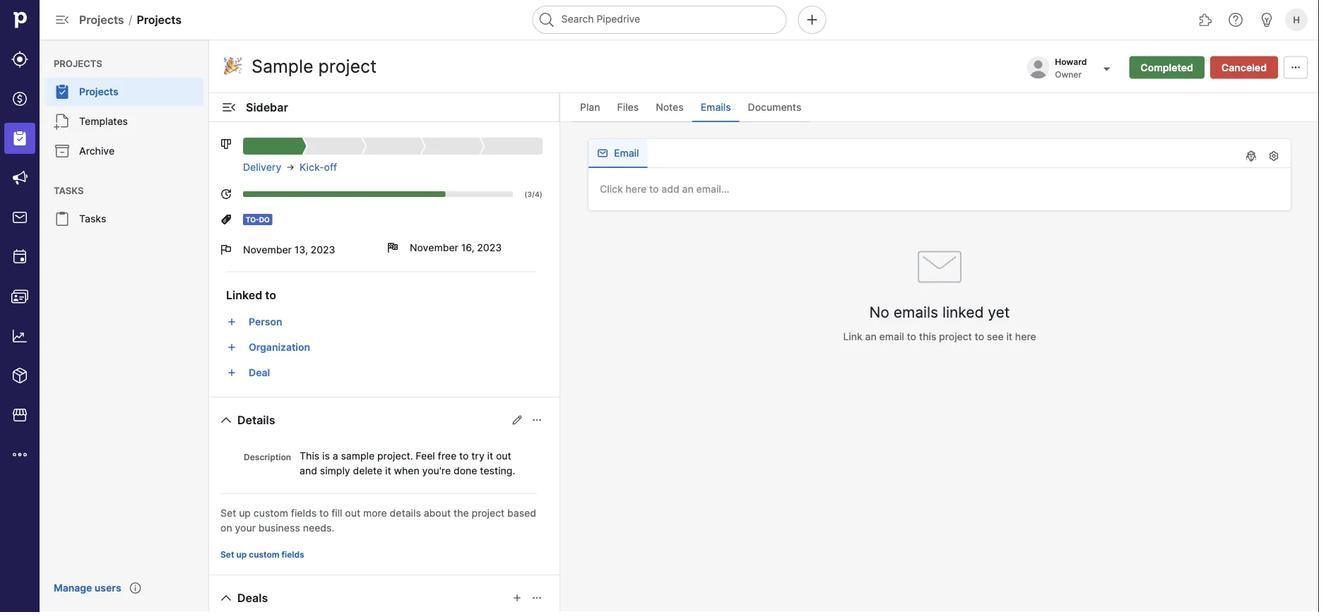 Task type: vqa. For each thing, say whether or not it's contained in the screenshot.
the Set up custom fields
yes



Task type: describe. For each thing, give the bounding box(es) containing it.
email
[[614, 147, 639, 159]]

0 vertical spatial tasks
[[54, 185, 84, 196]]

on
[[220, 522, 232, 534]]

transfer ownership image
[[1098, 60, 1115, 77]]

1 vertical spatial it
[[487, 450, 493, 462]]

archive link
[[45, 137, 204, 165]]

description
[[244, 453, 291, 463]]

tasks link
[[45, 205, 204, 233]]

canceled
[[1222, 61, 1267, 73]]

quick add image
[[804, 11, 821, 28]]

sample
[[341, 450, 375, 462]]

completed
[[1141, 61, 1194, 73]]

link an email to this project to see it here
[[843, 331, 1036, 343]]

projects link
[[45, 78, 204, 106]]

activities image
[[11, 249, 28, 266]]

about
[[424, 507, 451, 519]]

done
[[454, 465, 477, 477]]

november 16, 2023
[[410, 242, 502, 254]]

linked
[[226, 288, 262, 302]]

4
[[535, 190, 540, 199]]

0 vertical spatial it
[[1007, 331, 1013, 343]]

simply
[[320, 465, 350, 477]]

this
[[300, 450, 320, 462]]

owner
[[1055, 70, 1082, 80]]

manage users button
[[45, 576, 130, 601]]

no
[[870, 303, 890, 321]]

custom for set up custom fields
[[249, 550, 280, 560]]

when
[[394, 465, 420, 477]]

november 13, 2023
[[243, 244, 335, 256]]

to right linked on the top of the page
[[265, 288, 276, 302]]

deal
[[249, 367, 270, 379]]

email...
[[697, 183, 730, 195]]

testing.
[[480, 465, 515, 477]]

sales assistant image
[[1259, 11, 1276, 28]]

deal button
[[243, 362, 543, 384]]

out inside 'this is a sample project. feel free to try it out and simply delete it when you're done testing.'
[[496, 450, 511, 462]]

fields for set up custom fields
[[282, 550, 304, 560]]

templates link
[[45, 107, 204, 136]]

set up custom fields link
[[215, 547, 310, 564]]

more image
[[11, 447, 28, 464]]

november for november 16, 2023
[[410, 242, 459, 254]]

quick help image
[[1228, 11, 1245, 28]]

person
[[249, 316, 282, 328]]

up for set up custom fields to fill out more details about the project based on your business needs.
[[239, 507, 251, 519]]

projects image
[[11, 130, 28, 147]]

color active image for deal
[[226, 367, 237, 379]]

0 vertical spatial here
[[626, 183, 647, 195]]

color active image for person
[[226, 317, 237, 328]]

yet
[[988, 303, 1010, 321]]

project.
[[377, 450, 413, 462]]

kick-
[[300, 161, 324, 173]]

projects menu item
[[40, 78, 209, 106]]

to inside 'this is a sample project. feel free to try it out and simply delete it when you're done testing.'
[[459, 450, 469, 462]]

to left the this
[[907, 331, 917, 343]]

home image
[[9, 9, 30, 30]]

to left see
[[975, 331, 984, 343]]

set for set up custom fields
[[220, 550, 234, 560]]

to inside set up custom fields to fill out more details about the project based on your business needs.
[[319, 507, 329, 519]]

fields for set up custom fields to fill out more details about the project based on your business needs.
[[291, 507, 317, 519]]

)
[[540, 190, 543, 199]]

howard owner
[[1055, 57, 1087, 80]]

this
[[919, 331, 937, 343]]

color primary image inside details button
[[218, 412, 235, 429]]

🎉  Sample project text field
[[220, 52, 411, 80]]

is
[[322, 450, 330, 462]]

person button
[[243, 311, 543, 334]]

0 vertical spatial project
[[939, 331, 972, 343]]

this is a sample project. feel free to try it out and simply delete it when you're done testing.
[[300, 450, 515, 477]]

set up custom fields button
[[215, 547, 310, 564]]

menu toggle image
[[54, 11, 71, 28]]

emails
[[701, 101, 731, 113]]

needs.
[[303, 522, 335, 534]]

color undefined image for projects
[[54, 83, 71, 100]]

h
[[1293, 14, 1300, 25]]

and
[[300, 465, 317, 477]]

notes
[[656, 101, 684, 113]]

kick-off
[[300, 161, 337, 173]]

0 vertical spatial /
[[128, 13, 132, 27]]

no emails linked yet
[[870, 303, 1010, 321]]

details button
[[215, 409, 281, 432]]

templates
[[79, 116, 128, 128]]

1 vertical spatial an
[[865, 331, 877, 343]]

email
[[880, 331, 904, 343]]

0 vertical spatial an
[[682, 183, 694, 195]]

you're
[[422, 465, 451, 477]]

november 16, 2023 button
[[387, 234, 543, 262]]

business
[[259, 522, 300, 534]]

organization button
[[243, 336, 543, 359]]

products image
[[11, 367, 28, 384]]

marketplace image
[[11, 407, 28, 424]]

see
[[987, 331, 1004, 343]]

( 3 / 4 )
[[524, 190, 543, 199]]

plan
[[580, 101, 600, 113]]

users
[[95, 583, 121, 595]]

2023 for november 13, 2023
[[311, 244, 335, 256]]

1 vertical spatial tasks
[[79, 213, 106, 225]]



Task type: locate. For each thing, give the bounding box(es) containing it.
info image
[[130, 583, 141, 594]]

sales inbox image
[[11, 209, 28, 226]]

1 horizontal spatial out
[[496, 450, 511, 462]]

2023 inside november 13, 2023 button
[[311, 244, 335, 256]]

color undefined image for tasks
[[54, 211, 71, 228]]

color active image down color active image at the left bottom
[[226, 367, 237, 379]]

an right add
[[682, 183, 694, 195]]

1 vertical spatial custom
[[249, 550, 280, 560]]

november 13, 2023 button
[[220, 234, 376, 266]]

/
[[128, 13, 132, 27], [532, 190, 535, 199]]

2 color undefined image from the top
[[54, 113, 71, 130]]

1 set from the top
[[220, 507, 236, 519]]

1 vertical spatial here
[[1015, 331, 1036, 343]]

0 horizontal spatial project
[[472, 507, 505, 519]]

color undefined image for templates
[[54, 113, 71, 130]]

november left 13,
[[243, 244, 292, 256]]

off
[[324, 161, 337, 173]]

color undefined image inside archive link
[[54, 143, 71, 160]]

Search Pipedrive field
[[533, 6, 787, 34]]

2 color active image from the top
[[226, 367, 237, 379]]

1 vertical spatial /
[[532, 190, 535, 199]]

link
[[843, 331, 863, 343]]

contacts image
[[11, 288, 28, 305]]

13,
[[294, 244, 308, 256]]

menu
[[0, 0, 40, 613], [40, 40, 209, 613]]

out up testing.
[[496, 450, 511, 462]]

color undefined image for archive
[[54, 143, 71, 160]]

out
[[496, 450, 511, 462], [345, 507, 360, 519]]

out right fill
[[345, 507, 360, 519]]

archive
[[79, 145, 115, 157]]

1 vertical spatial set
[[220, 550, 234, 560]]

manage
[[54, 583, 92, 595]]

details
[[390, 507, 421, 519]]

2 vertical spatial it
[[385, 465, 391, 477]]

howard link
[[1055, 57, 1090, 67]]

set down on
[[220, 550, 234, 560]]

2 set from the top
[[220, 550, 234, 560]]

color undefined image inside tasks link
[[54, 211, 71, 228]]

organization
[[249, 342, 310, 354]]

color undefined image
[[54, 83, 71, 100], [54, 113, 71, 130], [54, 143, 71, 160], [54, 211, 71, 228]]

november inside button
[[243, 244, 292, 256]]

click
[[600, 183, 623, 195]]

color primary image
[[220, 139, 232, 150], [597, 148, 608, 159], [1266, 151, 1283, 162], [286, 162, 295, 173], [220, 214, 232, 225], [218, 412, 235, 429], [218, 590, 235, 607], [512, 593, 523, 604]]

2023
[[477, 242, 502, 254], [311, 244, 335, 256]]

projects
[[79, 13, 124, 27], [137, 13, 182, 27], [54, 58, 102, 69], [79, 86, 119, 98]]

tasks
[[54, 185, 84, 196], [79, 213, 106, 225]]

here right click
[[626, 183, 647, 195]]

0 horizontal spatial /
[[128, 13, 132, 27]]

it
[[1007, 331, 1013, 343], [487, 450, 493, 462], [385, 465, 391, 477]]

it down project.
[[385, 465, 391, 477]]

1 horizontal spatial it
[[487, 450, 493, 462]]

insights image
[[11, 328, 28, 345]]

1 horizontal spatial an
[[865, 331, 877, 343]]

1 horizontal spatial project
[[939, 331, 972, 343]]

color active image
[[226, 342, 237, 353]]

campaigns image
[[11, 170, 28, 187]]

2 horizontal spatial it
[[1007, 331, 1013, 343]]

to left add
[[649, 183, 659, 195]]

delivery
[[243, 161, 281, 173]]

color active image
[[226, 317, 237, 328], [226, 367, 237, 379]]

to
[[649, 183, 659, 195], [265, 288, 276, 302], [907, 331, 917, 343], [975, 331, 984, 343], [459, 450, 469, 462], [319, 507, 329, 519]]

2023 inside november 16, 2023 button
[[477, 242, 502, 254]]

0 vertical spatial set
[[220, 507, 236, 519]]

0 horizontal spatial here
[[626, 183, 647, 195]]

feel
[[416, 450, 435, 462]]

custom inside set up custom fields to fill out more details about the project based on your business needs.
[[254, 507, 288, 519]]

0 vertical spatial out
[[496, 450, 511, 462]]

sidebar
[[246, 100, 288, 114]]

color primary image inside deals "button"
[[218, 590, 235, 607]]

custom for set up custom fields to fill out more details about the project based on your business needs.
[[254, 507, 288, 519]]

1 vertical spatial project
[[472, 507, 505, 519]]

files
[[617, 101, 639, 113]]

it right try
[[487, 450, 493, 462]]

click here to add an email...
[[600, 183, 730, 195]]

1 vertical spatial out
[[345, 507, 360, 519]]

custom down business
[[249, 550, 280, 560]]

0 vertical spatial up
[[239, 507, 251, 519]]

color active image up color active image at the left bottom
[[226, 317, 237, 328]]

delete
[[353, 465, 383, 477]]

1 vertical spatial up
[[236, 550, 247, 560]]

color undefined image inside templates link
[[54, 113, 71, 130]]

here right see
[[1015, 331, 1036, 343]]

1 color undefined image from the top
[[54, 83, 71, 100]]

a
[[333, 450, 338, 462]]

color primary image inside november 13, 2023 button
[[220, 245, 232, 256]]

0 vertical spatial color active image
[[226, 317, 237, 328]]

1 horizontal spatial here
[[1015, 331, 1036, 343]]

manage users
[[54, 583, 121, 595]]

fields up needs.
[[291, 507, 317, 519]]

set inside set up custom fields to fill out more details about the project based on your business needs.
[[220, 507, 236, 519]]

up up your
[[239, 507, 251, 519]]

color primary image
[[1288, 62, 1305, 73], [220, 99, 237, 116], [1243, 151, 1260, 162], [220, 189, 232, 200], [387, 242, 399, 254], [220, 245, 232, 256], [512, 415, 523, 426], [531, 415, 543, 426], [531, 593, 543, 604]]

color undefined image right deals image on the top left of page
[[54, 83, 71, 100]]

up
[[239, 507, 251, 519], [236, 550, 247, 560]]

2023 right 16,
[[477, 242, 502, 254]]

fields down business
[[282, 550, 304, 560]]

to left fill
[[319, 507, 329, 519]]

(
[[524, 190, 527, 199]]

set up custom fields to fill out more details about the project based on your business needs.
[[220, 507, 536, 534]]

here
[[626, 183, 647, 195], [1015, 331, 1036, 343]]

fill
[[332, 507, 342, 519]]

4 color undefined image from the top
[[54, 211, 71, 228]]

custom inside button
[[249, 550, 280, 560]]

1 horizontal spatial 2023
[[477, 242, 502, 254]]

up down your
[[236, 550, 247, 560]]

canceled button
[[1210, 56, 1278, 79]]

3 color undefined image from the top
[[54, 143, 71, 160]]

menu containing projects
[[40, 40, 209, 613]]

empty page list image
[[912, 239, 968, 295]]

/ right (
[[532, 190, 535, 199]]

1 color active image from the top
[[226, 317, 237, 328]]

leads image
[[11, 51, 28, 68]]

fields inside button
[[282, 550, 304, 560]]

to left try
[[459, 450, 469, 462]]

1 horizontal spatial /
[[532, 190, 535, 199]]

november
[[410, 242, 459, 254], [243, 244, 292, 256]]

set up on
[[220, 507, 236, 519]]

up inside button
[[236, 550, 247, 560]]

custom
[[254, 507, 288, 519], [249, 550, 280, 560]]

1 vertical spatial fields
[[282, 550, 304, 560]]

3
[[527, 190, 532, 199]]

an right link
[[865, 331, 877, 343]]

up for set up custom fields
[[236, 550, 247, 560]]

0 horizontal spatial out
[[345, 507, 360, 519]]

the
[[454, 507, 469, 519]]

linked
[[943, 303, 984, 321]]

color undefined image right sales inbox image
[[54, 211, 71, 228]]

project inside set up custom fields to fill out more details about the project based on your business needs.
[[472, 507, 505, 519]]

project right the at the bottom left of the page
[[472, 507, 505, 519]]

16,
[[461, 242, 475, 254]]

deals
[[237, 592, 268, 605]]

color primary image inside november 16, 2023 button
[[387, 242, 399, 254]]

project down linked
[[939, 331, 972, 343]]

color undefined image left templates on the left top of the page
[[54, 113, 71, 130]]

linked to
[[226, 288, 276, 302]]

deals image
[[11, 90, 28, 107]]

free
[[438, 450, 457, 462]]

h button
[[1283, 6, 1311, 34]]

color undefined image left archive on the top left of the page
[[54, 143, 71, 160]]

november left 16,
[[410, 242, 459, 254]]

fields inside set up custom fields to fill out more details about the project based on your business needs.
[[291, 507, 317, 519]]

more
[[363, 507, 387, 519]]

november for november 13, 2023
[[243, 244, 292, 256]]

1 horizontal spatial november
[[410, 242, 459, 254]]

0 horizontal spatial 2023
[[311, 244, 335, 256]]

set for set up custom fields to fill out more details about the project based on your business needs.
[[220, 507, 236, 519]]

emails
[[894, 303, 939, 321]]

0 horizontal spatial it
[[385, 465, 391, 477]]

howard
[[1055, 57, 1087, 67]]

up inside set up custom fields to fill out more details about the project based on your business needs.
[[239, 507, 251, 519]]

an
[[682, 183, 694, 195], [865, 331, 877, 343]]

fields
[[291, 507, 317, 519], [282, 550, 304, 560]]

projects / projects
[[79, 13, 182, 27]]

your
[[235, 522, 256, 534]]

0 horizontal spatial november
[[243, 244, 292, 256]]

set inside button
[[220, 550, 234, 560]]

2023 right 13,
[[311, 244, 335, 256]]

0 vertical spatial custom
[[254, 507, 288, 519]]

0 vertical spatial fields
[[291, 507, 317, 519]]

color undefined image inside projects 'link'
[[54, 83, 71, 100]]

out inside set up custom fields to fill out more details about the project based on your business needs.
[[345, 507, 360, 519]]

based
[[507, 507, 536, 519]]

/ right menu toggle icon
[[128, 13, 132, 27]]

set up custom fields
[[220, 550, 304, 560]]

0 horizontal spatial an
[[682, 183, 694, 195]]

1 vertical spatial color active image
[[226, 367, 237, 379]]

completed button
[[1130, 56, 1205, 79]]

2023 for november 16, 2023
[[477, 242, 502, 254]]

set
[[220, 507, 236, 519], [220, 550, 234, 560]]

menu item
[[0, 119, 40, 158]]

custom up business
[[254, 507, 288, 519]]

add
[[662, 183, 680, 195]]

documents
[[748, 101, 802, 113]]

details
[[237, 413, 275, 427]]

projects inside 'link'
[[79, 86, 119, 98]]

it right see
[[1007, 331, 1013, 343]]

deals button
[[215, 587, 274, 610]]

november inside button
[[410, 242, 459, 254]]

try
[[472, 450, 485, 462]]



